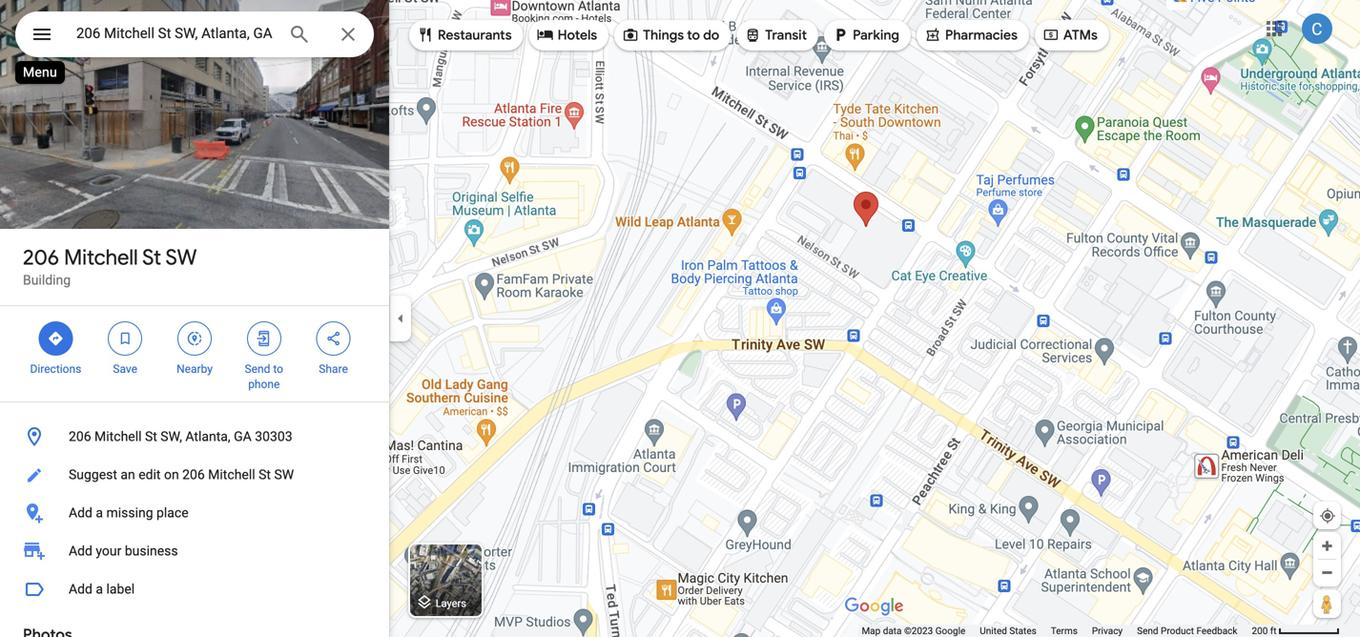 Task type: locate. For each thing, give the bounding box(es) containing it.
send product feedback button
[[1138, 625, 1238, 637]]

mitchell inside suggest an edit on 206 mitchell st sw 'button'
[[208, 467, 255, 483]]

1 add from the top
[[69, 505, 92, 521]]

None field
[[76, 22, 273, 45]]


[[31, 21, 53, 48]]

 button
[[15, 11, 69, 61]]

sw,
[[161, 429, 182, 445]]

sw up 
[[165, 244, 197, 271]]

send
[[245, 363, 270, 376], [1138, 625, 1159, 637]]

1 horizontal spatial sw
[[274, 467, 294, 483]]

google maps element
[[0, 0, 1361, 637]]

2 a from the top
[[96, 582, 103, 597]]

to
[[687, 27, 700, 44], [273, 363, 283, 376]]

send for send to phone
[[245, 363, 270, 376]]

2 vertical spatial st
[[259, 467, 271, 483]]

to up phone
[[273, 363, 283, 376]]

1 vertical spatial send
[[1138, 625, 1159, 637]]

1 vertical spatial add
[[69, 543, 92, 559]]

atms
[[1064, 27, 1098, 44]]

do
[[703, 27, 720, 44]]

0 vertical spatial mitchell
[[64, 244, 138, 271]]

send up phone
[[245, 363, 270, 376]]

3 add from the top
[[69, 582, 92, 597]]

2 vertical spatial add
[[69, 582, 92, 597]]

mitchell inside 206 mitchell st sw, atlanta, ga 30303 button
[[95, 429, 142, 445]]

0 vertical spatial to
[[687, 27, 700, 44]]

0 horizontal spatial send
[[245, 363, 270, 376]]

product
[[1161, 625, 1195, 637]]

ft
[[1271, 625, 1277, 637]]

206 for sw
[[23, 244, 59, 271]]

terms
[[1051, 625, 1078, 637]]

206 right on
[[182, 467, 205, 483]]

0 vertical spatial st
[[142, 244, 161, 271]]

0 vertical spatial 206
[[23, 244, 59, 271]]

building
[[23, 272, 71, 288]]

st inside 'button'
[[259, 467, 271, 483]]

restaurants
[[438, 27, 512, 44]]

add left your at the left of the page
[[69, 543, 92, 559]]

st for sw,
[[145, 429, 157, 445]]

1 vertical spatial mitchell
[[95, 429, 142, 445]]

to inside "send to phone"
[[273, 363, 283, 376]]

ga
[[234, 429, 252, 445]]

206 mitchell st sw, atlanta, ga 30303
[[69, 429, 293, 445]]

200 ft
[[1252, 625, 1277, 637]]

206 inside 206 mitchell st sw building
[[23, 244, 59, 271]]

missing
[[106, 505, 153, 521]]

1 a from the top
[[96, 505, 103, 521]]

parking
[[853, 27, 900, 44]]


[[417, 24, 434, 45]]

1 vertical spatial 206
[[69, 429, 91, 445]]

mitchell for sw
[[64, 244, 138, 271]]

sw down 30303
[[274, 467, 294, 483]]

add a missing place
[[69, 505, 189, 521]]

0 vertical spatial sw
[[165, 244, 197, 271]]

add down suggest
[[69, 505, 92, 521]]

add a label
[[69, 582, 135, 597]]

mitchell inside 206 mitchell st sw building
[[64, 244, 138, 271]]

 search field
[[15, 11, 374, 61]]

place
[[156, 505, 189, 521]]

add a label button
[[0, 571, 389, 609]]

a left label
[[96, 582, 103, 597]]

transit
[[766, 27, 807, 44]]

 hotels
[[537, 24, 597, 45]]

directions
[[30, 363, 81, 376]]

2 vertical spatial 206
[[182, 467, 205, 483]]

zoom out image
[[1321, 566, 1335, 580]]

a for missing
[[96, 505, 103, 521]]

206 inside button
[[69, 429, 91, 445]]

add left label
[[69, 582, 92, 597]]

phone
[[248, 378, 280, 391]]

send inside "send to phone"
[[245, 363, 270, 376]]

0 vertical spatial send
[[245, 363, 270, 376]]

206 up suggest
[[69, 429, 91, 445]]

 restaurants
[[417, 24, 512, 45]]

2 horizontal spatial 206
[[182, 467, 205, 483]]

a left 'missing'
[[96, 505, 103, 521]]

to inside  things to do
[[687, 27, 700, 44]]

map
[[862, 625, 881, 637]]

206 mitchell st sw building
[[23, 244, 197, 288]]

nearby
[[177, 363, 213, 376]]

actions for 206 mitchell st sw region
[[0, 306, 389, 402]]

things
[[643, 27, 684, 44]]

2 add from the top
[[69, 543, 92, 559]]

st inside button
[[145, 429, 157, 445]]

footer
[[862, 625, 1252, 637]]

1 vertical spatial to
[[273, 363, 283, 376]]


[[925, 24, 942, 45]]

mitchell up an
[[95, 429, 142, 445]]

send left product at the right bottom of page
[[1138, 625, 1159, 637]]

footer containing map data ©2023 google
[[862, 625, 1252, 637]]


[[537, 24, 554, 45]]

sw
[[165, 244, 197, 271], [274, 467, 294, 483]]

add
[[69, 505, 92, 521], [69, 543, 92, 559], [69, 582, 92, 597]]

st inside 206 mitchell st sw building
[[142, 244, 161, 271]]

1 vertical spatial st
[[145, 429, 157, 445]]

to left do
[[687, 27, 700, 44]]

a
[[96, 505, 103, 521], [96, 582, 103, 597]]

1 horizontal spatial send
[[1138, 625, 1159, 637]]

 atms
[[1043, 24, 1098, 45]]

206
[[23, 244, 59, 271], [69, 429, 91, 445], [182, 467, 205, 483]]

1 horizontal spatial to
[[687, 27, 700, 44]]

pharmacies
[[946, 27, 1018, 44]]

30303
[[255, 429, 293, 445]]

0 horizontal spatial sw
[[165, 244, 197, 271]]


[[832, 24, 849, 45]]


[[47, 328, 64, 349]]

google account: cat marinescu  
(ecaterina.marinescu@adept.ai) image
[[1302, 13, 1333, 44]]

206 inside 'button'
[[182, 467, 205, 483]]

 things to do
[[622, 24, 720, 45]]

mitchell up building
[[64, 244, 138, 271]]

mitchell for sw,
[[95, 429, 142, 445]]

0 horizontal spatial 206
[[23, 244, 59, 271]]

layers
[[436, 598, 466, 610]]

206 up building
[[23, 244, 59, 271]]


[[622, 24, 639, 45]]

share
[[319, 363, 348, 376]]

footer inside google maps element
[[862, 625, 1252, 637]]

add for add your business
[[69, 543, 92, 559]]

united states
[[980, 625, 1037, 637]]

st
[[142, 244, 161, 271], [145, 429, 157, 445], [259, 467, 271, 483]]

suggest an edit on 206 mitchell st sw button
[[0, 456, 389, 494]]

mitchell down ga
[[208, 467, 255, 483]]

1 vertical spatial a
[[96, 582, 103, 597]]

1 horizontal spatial 206
[[69, 429, 91, 445]]

 pharmacies
[[925, 24, 1018, 45]]

0 horizontal spatial to
[[273, 363, 283, 376]]

2 vertical spatial mitchell
[[208, 467, 255, 483]]

your
[[96, 543, 122, 559]]

1 vertical spatial sw
[[274, 467, 294, 483]]

0 vertical spatial a
[[96, 505, 103, 521]]

send inside button
[[1138, 625, 1159, 637]]

0 vertical spatial add
[[69, 505, 92, 521]]

business
[[125, 543, 178, 559]]

mitchell
[[64, 244, 138, 271], [95, 429, 142, 445], [208, 467, 255, 483]]

united states button
[[980, 625, 1037, 637]]

suggest an edit on 206 mitchell st sw
[[69, 467, 294, 483]]



Task type: vqa. For each thing, say whether or not it's contained in the screenshot.
Ave to the left
no



Task type: describe. For each thing, give the bounding box(es) containing it.
google
[[936, 625, 966, 637]]

add for add a label
[[69, 582, 92, 597]]

sw inside 206 mitchell st sw building
[[165, 244, 197, 271]]

atlanta,
[[185, 429, 231, 445]]

a for label
[[96, 582, 103, 597]]

206 for sw,
[[69, 429, 91, 445]]


[[1043, 24, 1060, 45]]

206 Mitchell St SW, Atlanta, GA 30303 field
[[15, 11, 374, 57]]


[[325, 328, 342, 349]]

st for sw
[[142, 244, 161, 271]]

200
[[1252, 625, 1268, 637]]

200 ft button
[[1252, 625, 1341, 637]]

add your business link
[[0, 532, 389, 571]]

©2023
[[905, 625, 933, 637]]


[[745, 24, 762, 45]]

privacy
[[1092, 625, 1123, 637]]

edit
[[139, 467, 161, 483]]

feedback
[[1197, 625, 1238, 637]]

data
[[883, 625, 902, 637]]

add for add a missing place
[[69, 505, 92, 521]]

206 mitchell st sw, atlanta, ga 30303 button
[[0, 418, 389, 456]]


[[186, 328, 203, 349]]

states
[[1010, 625, 1037, 637]]

206 mitchell st sw main content
[[0, 0, 389, 637]]

show your location image
[[1320, 508, 1337, 525]]

save
[[113, 363, 137, 376]]

send for send product feedback
[[1138, 625, 1159, 637]]

privacy button
[[1092, 625, 1123, 637]]

map data ©2023 google
[[862, 625, 966, 637]]

add a missing place button
[[0, 494, 389, 532]]

on
[[164, 467, 179, 483]]

hotels
[[558, 27, 597, 44]]

none field inside 206 mitchell st sw, atlanta, ga 30303 field
[[76, 22, 273, 45]]

an
[[121, 467, 135, 483]]

zoom in image
[[1321, 539, 1335, 553]]

terms button
[[1051, 625, 1078, 637]]

show street view coverage image
[[1314, 590, 1342, 618]]

suggest
[[69, 467, 117, 483]]

add your business
[[69, 543, 178, 559]]

collapse side panel image
[[390, 308, 411, 329]]

send to phone
[[245, 363, 283, 391]]

 transit
[[745, 24, 807, 45]]


[[117, 328, 134, 349]]

united
[[980, 625, 1008, 637]]

 parking
[[832, 24, 900, 45]]


[[256, 328, 273, 349]]

sw inside 'button'
[[274, 467, 294, 483]]

label
[[106, 582, 135, 597]]

send product feedback
[[1138, 625, 1238, 637]]



